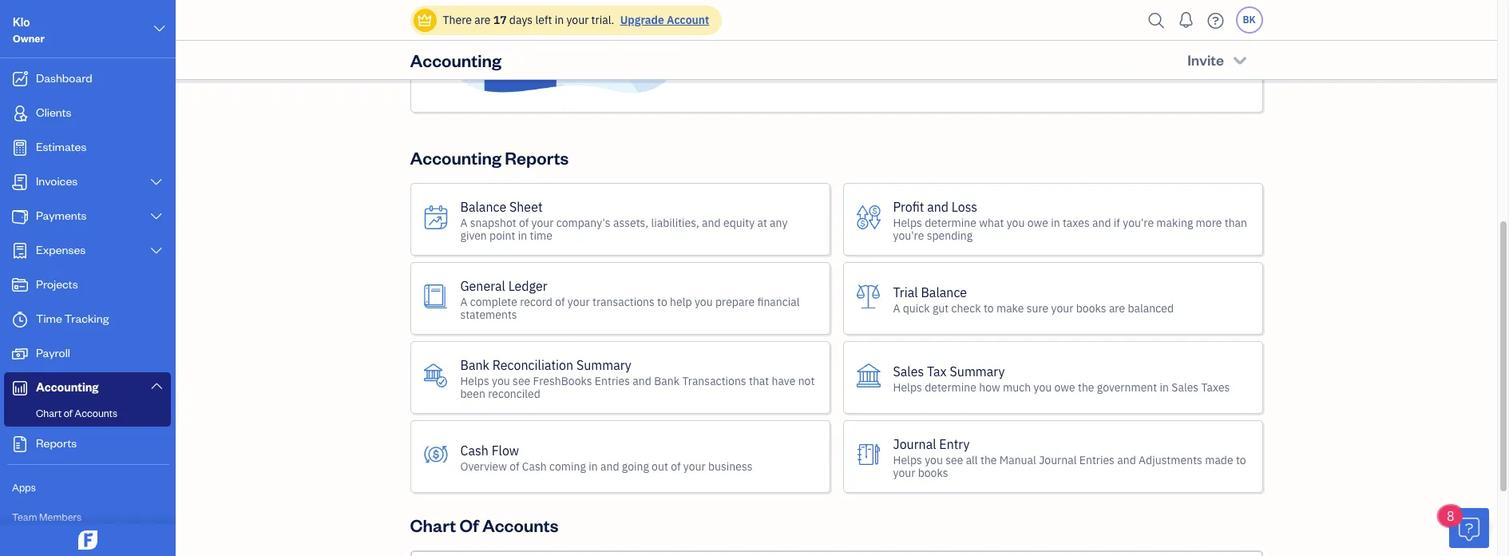 Task type: vqa. For each thing, say whether or not it's contained in the screenshot.
given
yes



Task type: describe. For each thing, give the bounding box(es) containing it.
timer image
[[10, 312, 30, 328]]

expense image
[[10, 243, 30, 259]]

the inside sales tax summary helps determine how much you owe the government in sales taxes
[[1079, 380, 1095, 394]]

them
[[1145, 0, 1175, 10]]

chart of accounts link
[[7, 403, 168, 423]]

time tracking link
[[4, 304, 171, 336]]

that
[[749, 374, 770, 388]]

reconciliation
[[493, 357, 574, 373]]

expenses
[[784, 14, 838, 30]]

of inside balance sheet a snapshot of your company's assets, liabilities, and equity at any given point in time
[[519, 215, 529, 230]]

17
[[494, 13, 507, 27]]

1 horizontal spatial journal
[[1039, 453, 1077, 467]]

transactions
[[593, 294, 655, 309]]

what
[[980, 215, 1005, 230]]

than
[[1225, 215, 1248, 230]]

out
[[652, 459, 669, 473]]

quick
[[903, 301, 930, 315]]

how
[[980, 380, 1001, 394]]

books inside trial balance a quick gut check to make sure your books are balanced
[[1077, 301, 1107, 315]]

crown image
[[417, 12, 433, 28]]

accounting inside 'link'
[[36, 379, 99, 395]]

entries inside bank reconciliation summary helps you see freshbooks entries and bank transactions that have not been reconciled
[[595, 374, 630, 388]]

your up expenses
[[784, 0, 809, 10]]

gut
[[933, 301, 949, 315]]

helps for sales tax summary
[[894, 380, 923, 394]]

you inside journal entry helps you see all the manual journal entries and adjustments made to your books
[[925, 453, 943, 467]]

estimates
[[36, 139, 87, 154]]

expenses
[[36, 242, 86, 257]]

of
[[460, 514, 479, 536]]

chart for chart of accounts
[[36, 407, 62, 419]]

and inside balance sheet a snapshot of your company's assets, liabilities, and equity at any given point in time
[[702, 215, 721, 230]]

connect for my
[[906, 44, 963, 62]]

main element
[[0, 0, 228, 556]]

see inside journal entry helps you see all the manual journal entries and adjustments made to your books
[[946, 453, 964, 467]]

team members
[[12, 510, 82, 523]]

owe inside sales tax summary helps determine how much you owe the government in sales taxes
[[1055, 380, 1076, 394]]

accounts for chart of accounts
[[482, 514, 559, 536]]

journal entry helps you see all the manual journal entries and adjustments made to your books
[[894, 436, 1247, 480]]

days
[[510, 13, 533, 27]]

and left loss
[[928, 199, 949, 215]]

dashboard
[[36, 70, 92, 85]]

balance inside balance sheet a snapshot of your company's assets, liabilities, and equity at any given point in time
[[461, 199, 507, 215]]

coming
[[550, 459, 586, 473]]

ledger
[[509, 278, 548, 294]]

if
[[1114, 215, 1121, 230]]

upgrade account link
[[617, 13, 710, 27]]

any
[[770, 215, 788, 230]]

general
[[461, 278, 506, 294]]

and inside journal entry helps you see all the manual journal entries and adjustments made to your books
[[1118, 453, 1137, 467]]

tracked
[[841, 14, 885, 30]]

complete
[[470, 294, 518, 309]]

automatically
[[907, 0, 985, 10]]

1 vertical spatial bank
[[461, 357, 490, 373]]

transactions
[[683, 374, 747, 388]]

in inside sales tax summary helps determine how much you owe the government in sales taxes
[[1160, 380, 1170, 394]]

financial
[[758, 294, 800, 309]]

books inside connect your bank account to automatically import transactions. match them with income and expenses tracked in freshbooks to keep your books up to date and accurate.
[[1046, 14, 1080, 30]]

up
[[1083, 14, 1098, 30]]

connect my bank button
[[892, 38, 1038, 70]]

chart image
[[10, 380, 30, 396]]

sure
[[1027, 301, 1049, 315]]

a for trial balance
[[894, 301, 901, 315]]

expenses link
[[4, 235, 171, 268]]

a for balance sheet
[[461, 215, 468, 230]]

trial balance a quick gut check to make sure your books are balanced
[[894, 284, 1174, 315]]

your inside journal entry helps you see all the manual journal entries and adjustments made to your books
[[894, 465, 916, 480]]

match
[[1106, 0, 1142, 10]]

dashboard link
[[4, 63, 171, 96]]

summary for bank reconciliation summary
[[577, 357, 632, 373]]

profit
[[894, 199, 925, 215]]

0 horizontal spatial are
[[475, 13, 491, 27]]

8
[[1448, 508, 1455, 524]]

you inside general ledger a complete record of your transactions to help you prepare financial statements
[[695, 294, 713, 309]]

are inside trial balance a quick gut check to make sure your books are balanced
[[1110, 301, 1126, 315]]

of down flow
[[510, 459, 520, 473]]

help
[[670, 294, 692, 309]]

account
[[844, 0, 889, 10]]

connect for your
[[733, 0, 781, 10]]

been
[[461, 386, 486, 401]]

of right out
[[671, 459, 681, 473]]

determine for summary
[[925, 380, 977, 394]]

bk button
[[1236, 6, 1263, 34]]

of inside general ledger a complete record of your transactions to help you prepare financial statements
[[555, 294, 565, 309]]

you inside sales tax summary helps determine how much you owe the government in sales taxes
[[1034, 380, 1052, 394]]

payments link
[[4, 201, 171, 233]]

made
[[1206, 453, 1234, 467]]

go to help image
[[1204, 8, 1229, 32]]

equity
[[724, 215, 755, 230]]

payments
[[36, 208, 87, 223]]

clients
[[36, 105, 72, 120]]

tracking
[[64, 311, 109, 326]]

to inside trial balance a quick gut check to make sure your books are balanced
[[984, 301, 994, 315]]

upgrade
[[621, 13, 665, 27]]

clients link
[[4, 97, 171, 130]]

accounts for chart of accounts
[[75, 407, 118, 419]]

search image
[[1144, 8, 1170, 32]]

invite
[[1188, 50, 1225, 69]]

reports inside 'main' element
[[36, 435, 77, 451]]

you inside bank reconciliation summary helps you see freshbooks entries and bank transactions that have not been reconciled
[[492, 374, 510, 388]]

klo owner
[[13, 14, 45, 45]]

cash flow overview of cash coming in and going out of your business
[[461, 442, 753, 473]]

chevron large down image for payments
[[149, 210, 164, 223]]

chevron large down image
[[149, 244, 164, 257]]

owner
[[13, 32, 45, 45]]

general ledger a complete record of your transactions to help you prepare financial statements
[[461, 278, 800, 322]]

apps link
[[4, 474, 171, 502]]

the inside journal entry helps you see all the manual journal entries and adjustments made to your books
[[981, 453, 997, 467]]

1 horizontal spatial cash
[[522, 459, 547, 473]]

accurate.
[[1169, 14, 1222, 30]]

loss
[[952, 199, 978, 215]]

8 button
[[1440, 506, 1490, 548]]

connect your bank account to begin matching your bank transactions image
[[437, 0, 692, 94]]

all
[[966, 453, 978, 467]]

helps for bank reconciliation summary
[[461, 374, 490, 388]]

money image
[[10, 346, 30, 362]]

overview
[[461, 459, 507, 473]]

point
[[490, 228, 516, 243]]

prepare
[[716, 294, 755, 309]]

reconciled
[[488, 386, 541, 401]]

freshbooks inside connect your bank account to automatically import transactions. match them with income and expenses tracked in freshbooks to keep your books up to date and accurate.
[[901, 14, 969, 30]]

taxes
[[1202, 380, 1231, 394]]

chevron large down image for invoices
[[149, 176, 164, 189]]

1 horizontal spatial you're
[[1123, 215, 1154, 230]]

projects
[[36, 276, 78, 292]]

estimates link
[[4, 132, 171, 165]]

accounting reports
[[410, 146, 569, 169]]

snapshot
[[470, 215, 517, 230]]



Task type: locate. For each thing, give the bounding box(es) containing it.
your right sure
[[1052, 301, 1074, 315]]

balance
[[461, 199, 507, 215], [921, 284, 968, 300]]

2 determine from the top
[[925, 380, 977, 394]]

in inside cash flow overview of cash coming in and going out of your business
[[589, 459, 598, 473]]

in inside profit and loss helps determine what you owe in taxes and if you're making more than you're spending
[[1051, 215, 1061, 230]]

1 vertical spatial books
[[1077, 301, 1107, 315]]

accounts inside 'main' element
[[75, 407, 118, 419]]

see down 'reconciliation' at the bottom left
[[513, 374, 531, 388]]

0 vertical spatial reports
[[505, 146, 569, 169]]

a inside general ledger a complete record of your transactions to help you prepare financial statements
[[461, 294, 468, 309]]

a left snapshot
[[461, 215, 468, 230]]

and
[[759, 14, 781, 30], [1144, 14, 1166, 30], [928, 199, 949, 215], [702, 215, 721, 230], [1093, 215, 1112, 230], [633, 374, 652, 388], [1118, 453, 1137, 467], [601, 459, 620, 473]]

0 vertical spatial balance
[[461, 199, 507, 215]]

see
[[513, 374, 531, 388], [946, 453, 964, 467]]

government
[[1098, 380, 1158, 394]]

time
[[530, 228, 553, 243]]

chart left of
[[410, 514, 456, 536]]

you right the much
[[1034, 380, 1052, 394]]

accounting link
[[4, 372, 171, 403]]

summary for sales tax summary
[[950, 363, 1005, 379]]

1 horizontal spatial connect
[[906, 44, 963, 62]]

my
[[966, 44, 986, 62]]

time tracking
[[36, 311, 109, 326]]

are
[[475, 13, 491, 27], [1110, 301, 1126, 315]]

helps for profit and loss
[[894, 215, 923, 230]]

0 horizontal spatial the
[[981, 453, 997, 467]]

helps left 'all'
[[894, 453, 923, 467]]

1 vertical spatial sales
[[1172, 380, 1199, 394]]

helps inside profit and loss helps determine what you owe in taxes and if you're making more than you're spending
[[894, 215, 923, 230]]

your right out
[[684, 459, 706, 473]]

to right up on the top of page
[[1101, 14, 1112, 30]]

1 horizontal spatial owe
[[1055, 380, 1076, 394]]

1 determine from the top
[[925, 215, 977, 230]]

klo
[[13, 14, 30, 30]]

payment image
[[10, 209, 30, 224]]

income
[[714, 14, 756, 30]]

entries up cash flow overview of cash coming in and going out of your business
[[595, 374, 630, 388]]

a inside trial balance a quick gut check to make sure your books are balanced
[[894, 301, 901, 315]]

your inside general ledger a complete record of your transactions to help you prepare financial statements
[[568, 294, 590, 309]]

1 horizontal spatial the
[[1079, 380, 1095, 394]]

liabilities,
[[651, 215, 700, 230]]

and right income
[[759, 14, 781, 30]]

see inside bank reconciliation summary helps you see freshbooks entries and bank transactions that have not been reconciled
[[513, 374, 531, 388]]

you're right if
[[1123, 215, 1154, 230]]

sales left the 'tax'
[[894, 363, 925, 379]]

bank reconciliation summary helps you see freshbooks entries and bank transactions that have not been reconciled
[[461, 357, 815, 401]]

reports up sheet
[[505, 146, 569, 169]]

helps down statements
[[461, 374, 490, 388]]

to inside journal entry helps you see all the manual journal entries and adjustments made to your books
[[1237, 453, 1247, 467]]

a down general
[[461, 294, 468, 309]]

projects link
[[4, 269, 171, 302]]

team
[[12, 510, 37, 523]]

see down entry
[[946, 453, 964, 467]]

to
[[892, 0, 904, 10], [972, 14, 983, 30], [1101, 14, 1112, 30], [658, 294, 668, 309], [984, 301, 994, 315], [1237, 453, 1247, 467]]

determine down loss
[[925, 215, 977, 230]]

1 horizontal spatial reports
[[505, 146, 569, 169]]

invoices
[[36, 173, 78, 189]]

payroll
[[36, 345, 70, 360]]

0 vertical spatial connect
[[733, 0, 781, 10]]

record
[[520, 294, 553, 309]]

invoice image
[[10, 174, 30, 190]]

0 vertical spatial freshbooks
[[901, 14, 969, 30]]

reports link
[[4, 428, 171, 461]]

your right the record
[[568, 294, 590, 309]]

0 horizontal spatial see
[[513, 374, 531, 388]]

accounts down accounting 'link' at the left bottom of the page
[[75, 407, 118, 419]]

you
[[1007, 215, 1025, 230], [695, 294, 713, 309], [492, 374, 510, 388], [1034, 380, 1052, 394], [925, 453, 943, 467]]

import
[[988, 0, 1026, 10]]

of down sheet
[[519, 215, 529, 230]]

0 vertical spatial are
[[475, 13, 491, 27]]

helps inside journal entry helps you see all the manual journal entries and adjustments made to your books
[[894, 453, 923, 467]]

2 vertical spatial bank
[[654, 374, 680, 388]]

members
[[39, 510, 82, 523]]

project image
[[10, 277, 30, 293]]

1 vertical spatial entries
[[1080, 453, 1115, 467]]

accounting down "there" at top left
[[410, 49, 502, 71]]

0 horizontal spatial sales
[[894, 363, 925, 379]]

0 vertical spatial the
[[1079, 380, 1095, 394]]

owe right the much
[[1055, 380, 1076, 394]]

you inside profit and loss helps determine what you owe in taxes and if you're making more than you're spending
[[1007, 215, 1025, 230]]

and inside bank reconciliation summary helps you see freshbooks entries and bank transactions that have not been reconciled
[[633, 374, 652, 388]]

in inside connect your bank account to automatically import transactions. match them with income and expenses tracked in freshbooks to keep your books up to date and accurate.
[[888, 14, 898, 30]]

0 horizontal spatial you're
[[894, 228, 925, 243]]

balance up gut
[[921, 284, 968, 300]]

sheet
[[510, 199, 543, 215]]

your left trial.
[[567, 13, 589, 27]]

0 vertical spatial books
[[1046, 14, 1080, 30]]

chevron large down image for accounting
[[149, 379, 164, 392]]

chevron large down image inside payments 'link'
[[149, 210, 164, 223]]

accounting up snapshot
[[410, 146, 502, 169]]

cash left the coming on the bottom left
[[522, 459, 547, 473]]

1 vertical spatial see
[[946, 453, 964, 467]]

to left help
[[658, 294, 668, 309]]

1 horizontal spatial see
[[946, 453, 964, 467]]

journal
[[894, 436, 937, 452], [1039, 453, 1077, 467]]

chart down accounting 'link' at the left bottom of the page
[[36, 407, 62, 419]]

manual
[[1000, 453, 1037, 467]]

invite button
[[1174, 44, 1263, 76]]

balanced
[[1128, 301, 1174, 315]]

balance up snapshot
[[461, 199, 507, 215]]

summary down transactions
[[577, 357, 632, 373]]

to left keep
[[972, 14, 983, 30]]

0 vertical spatial sales
[[894, 363, 925, 379]]

to inside general ledger a complete record of your transactions to help you prepare financial statements
[[658, 294, 668, 309]]

books down transactions.
[[1046, 14, 1080, 30]]

0 vertical spatial chart
[[36, 407, 62, 419]]

your down sheet
[[532, 215, 554, 230]]

to left make
[[984, 301, 994, 315]]

1 vertical spatial the
[[981, 453, 997, 467]]

and down them
[[1144, 14, 1166, 30]]

owe
[[1028, 215, 1049, 230], [1055, 380, 1076, 394]]

a down trial
[[894, 301, 901, 315]]

in
[[555, 13, 564, 27], [888, 14, 898, 30], [1051, 215, 1061, 230], [518, 228, 527, 243], [1160, 380, 1170, 394], [589, 459, 598, 473]]

chart inside 'main' element
[[36, 407, 62, 419]]

1 horizontal spatial are
[[1110, 301, 1126, 315]]

0 horizontal spatial journal
[[894, 436, 937, 452]]

0 horizontal spatial bank
[[461, 357, 490, 373]]

check
[[952, 301, 982, 315]]

statements
[[461, 307, 517, 322]]

0 vertical spatial accounting
[[410, 49, 502, 71]]

0 vertical spatial accounts
[[75, 407, 118, 419]]

a inside balance sheet a snapshot of your company's assets, liabilities, and equity at any given point in time
[[461, 215, 468, 230]]

your inside cash flow overview of cash coming in and going out of your business
[[684, 459, 706, 473]]

accounting up chart of accounts
[[36, 379, 99, 395]]

1 vertical spatial are
[[1110, 301, 1126, 315]]

0 vertical spatial cash
[[461, 442, 489, 458]]

your inside balance sheet a snapshot of your company's assets, liabilities, and equity at any given point in time
[[532, 215, 554, 230]]

1 vertical spatial chart
[[410, 514, 456, 536]]

time
[[36, 311, 62, 326]]

1 horizontal spatial chart
[[410, 514, 456, 536]]

in left "taxes"
[[1051, 215, 1061, 230]]

bank inside button
[[989, 44, 1023, 62]]

1 horizontal spatial bank
[[654, 374, 680, 388]]

1 vertical spatial accounting
[[410, 146, 502, 169]]

1 vertical spatial reports
[[36, 435, 77, 451]]

helps inside bank reconciliation summary helps you see freshbooks entries and bank transactions that have not been reconciled
[[461, 374, 490, 388]]

and left adjustments
[[1118, 453, 1137, 467]]

determine for loss
[[925, 215, 977, 230]]

1 vertical spatial journal
[[1039, 453, 1077, 467]]

0 vertical spatial bank
[[989, 44, 1023, 62]]

there
[[443, 13, 472, 27]]

1 vertical spatial freshbooks
[[533, 374, 592, 388]]

going
[[622, 459, 649, 473]]

of down accounting 'link' at the left bottom of the page
[[64, 407, 73, 419]]

journal left entry
[[894, 436, 937, 452]]

owe left "taxes"
[[1028, 215, 1049, 230]]

summary up the how
[[950, 363, 1005, 379]]

the left government at bottom
[[1079, 380, 1095, 394]]

your inside trial balance a quick gut check to make sure your books are balanced
[[1052, 301, 1074, 315]]

resource center badge image
[[1450, 508, 1490, 548]]

adjustments
[[1139, 453, 1203, 467]]

journal right the manual
[[1039, 453, 1077, 467]]

bank
[[812, 0, 841, 10]]

flow
[[492, 442, 519, 458]]

entries left adjustments
[[1080, 453, 1115, 467]]

freshbooks inside bank reconciliation summary helps you see freshbooks entries and bank transactions that have not been reconciled
[[533, 374, 592, 388]]

0 horizontal spatial chart
[[36, 407, 62, 419]]

0 vertical spatial owe
[[1028, 215, 1049, 230]]

sales tax summary helps determine how much you owe the government in sales taxes
[[894, 363, 1231, 394]]

you right what
[[1007, 215, 1025, 230]]

0 vertical spatial determine
[[925, 215, 977, 230]]

2 vertical spatial accounting
[[36, 379, 99, 395]]

in right left
[[555, 13, 564, 27]]

are left the '17'
[[475, 13, 491, 27]]

chevrondown image
[[1232, 52, 1250, 68]]

taxes
[[1063, 215, 1090, 230]]

freshbooks
[[901, 14, 969, 30], [533, 374, 592, 388]]

your down import at the top
[[1017, 14, 1043, 30]]

the right 'all'
[[981, 453, 997, 467]]

1 vertical spatial balance
[[921, 284, 968, 300]]

payroll link
[[4, 338, 171, 371]]

make
[[997, 301, 1025, 315]]

chevron large down image inside accounting 'link'
[[149, 379, 164, 392]]

and left equity
[[702, 215, 721, 230]]

0 horizontal spatial entries
[[595, 374, 630, 388]]

chart of accounts
[[410, 514, 559, 536]]

0 vertical spatial see
[[513, 374, 531, 388]]

2 vertical spatial books
[[918, 465, 949, 480]]

invoices link
[[4, 166, 171, 199]]

0 horizontal spatial connect
[[733, 0, 781, 10]]

chart for chart of accounts
[[410, 514, 456, 536]]

determine down the 'tax'
[[925, 380, 977, 394]]

bank right my
[[989, 44, 1023, 62]]

0 vertical spatial journal
[[894, 436, 937, 452]]

trial
[[894, 284, 918, 300]]

1 vertical spatial owe
[[1055, 380, 1076, 394]]

account
[[667, 13, 710, 27]]

determine inside sales tax summary helps determine how much you owe the government in sales taxes
[[925, 380, 977, 394]]

not
[[799, 374, 815, 388]]

summary inside sales tax summary helps determine how much you owe the government in sales taxes
[[950, 363, 1005, 379]]

cash up overview
[[461, 442, 489, 458]]

books right sure
[[1077, 301, 1107, 315]]

1 horizontal spatial entries
[[1080, 453, 1115, 467]]

team members link
[[4, 503, 171, 531]]

to right 'made'
[[1237, 453, 1247, 467]]

0 horizontal spatial cash
[[461, 442, 489, 458]]

connect inside button
[[906, 44, 963, 62]]

given
[[461, 228, 487, 243]]

1 horizontal spatial balance
[[921, 284, 968, 300]]

you're down 'profit'
[[894, 228, 925, 243]]

owe inside profit and loss helps determine what you owe in taxes and if you're making more than you're spending
[[1028, 215, 1049, 230]]

reports
[[505, 146, 569, 169], [36, 435, 77, 451]]

1 vertical spatial connect
[[906, 44, 963, 62]]

dashboard image
[[10, 71, 30, 87]]

0 horizontal spatial summary
[[577, 357, 632, 373]]

0 horizontal spatial balance
[[461, 199, 507, 215]]

0 horizontal spatial freshbooks
[[533, 374, 592, 388]]

0 vertical spatial entries
[[595, 374, 630, 388]]

and left "transactions"
[[633, 374, 652, 388]]

report image
[[10, 436, 30, 452]]

in left time
[[518, 228, 527, 243]]

1 vertical spatial determine
[[925, 380, 977, 394]]

sales left taxes
[[1172, 380, 1199, 394]]

and left if
[[1093, 215, 1112, 230]]

1 vertical spatial cash
[[522, 459, 547, 473]]

balance inside trial balance a quick gut check to make sure your books are balanced
[[921, 284, 968, 300]]

0 horizontal spatial reports
[[36, 435, 77, 451]]

left
[[536, 13, 552, 27]]

in inside balance sheet a snapshot of your company's assets, liabilities, and equity at any given point in time
[[518, 228, 527, 243]]

helps
[[894, 215, 923, 230], [461, 374, 490, 388], [894, 380, 923, 394], [894, 453, 923, 467]]

bank left "transactions"
[[654, 374, 680, 388]]

date
[[1115, 14, 1141, 30]]

and left going
[[601, 459, 620, 473]]

1 vertical spatial accounts
[[482, 514, 559, 536]]

to right account
[[892, 0, 904, 10]]

freshbooks down automatically
[[901, 14, 969, 30]]

1 horizontal spatial accounts
[[482, 514, 559, 536]]

helps inside sales tax summary helps determine how much you owe the government in sales taxes
[[894, 380, 923, 394]]

client image
[[10, 105, 30, 121]]

helps down 'profit'
[[894, 215, 923, 230]]

entries inside journal entry helps you see all the manual journal entries and adjustments made to your books
[[1080, 453, 1115, 467]]

bank
[[989, 44, 1023, 62], [461, 357, 490, 373], [654, 374, 680, 388]]

freshbooks image
[[75, 530, 101, 550]]

a for general ledger
[[461, 294, 468, 309]]

you right the been
[[492, 374, 510, 388]]

helps down quick
[[894, 380, 923, 394]]

the
[[1079, 380, 1095, 394], [981, 453, 997, 467]]

in right government at bottom
[[1160, 380, 1170, 394]]

estimate image
[[10, 140, 30, 156]]

sales
[[894, 363, 925, 379], [1172, 380, 1199, 394]]

chart of accounts
[[36, 407, 118, 419]]

connect your bank account to automatically import transactions. match them with income and expenses tracked in freshbooks to keep your books up to date and accurate.
[[714, 0, 1222, 30]]

connect inside connect your bank account to automatically import transactions. match them with income and expenses tracked in freshbooks to keep your books up to date and accurate.
[[733, 0, 781, 10]]

1 horizontal spatial freshbooks
[[901, 14, 969, 30]]

you down entry
[[925, 453, 943, 467]]

determine inside profit and loss helps determine what you owe in taxes and if you're making more than you're spending
[[925, 215, 977, 230]]

1 horizontal spatial summary
[[950, 363, 1005, 379]]

in right tracked
[[888, 14, 898, 30]]

1 horizontal spatial sales
[[1172, 380, 1199, 394]]

business
[[709, 459, 753, 473]]

you right help
[[695, 294, 713, 309]]

of
[[519, 215, 529, 230], [555, 294, 565, 309], [64, 407, 73, 419], [510, 459, 520, 473], [671, 459, 681, 473]]

entry
[[940, 436, 970, 452]]

notifications image
[[1174, 4, 1200, 36]]

connect left my
[[906, 44, 963, 62]]

in right the coming on the bottom left
[[589, 459, 598, 473]]

bank up the been
[[461, 357, 490, 373]]

of right the record
[[555, 294, 565, 309]]

books down entry
[[918, 465, 949, 480]]

0 horizontal spatial owe
[[1028, 215, 1049, 230]]

summary inside bank reconciliation summary helps you see freshbooks entries and bank transactions that have not been reconciled
[[577, 357, 632, 373]]

your left 'all'
[[894, 465, 916, 480]]

chevron large down image inside invoices "link"
[[149, 176, 164, 189]]

books inside journal entry helps you see all the manual journal entries and adjustments made to your books
[[918, 465, 949, 480]]

company's
[[557, 215, 611, 230]]

connect up income
[[733, 0, 781, 10]]

at
[[758, 215, 768, 230]]

2 horizontal spatial bank
[[989, 44, 1023, 62]]

assets,
[[614, 215, 649, 230]]

accounts right of
[[482, 514, 559, 536]]

spending
[[927, 228, 973, 243]]

much
[[1003, 380, 1032, 394]]

are left balanced
[[1110, 301, 1126, 315]]

reports down chart of accounts
[[36, 435, 77, 451]]

and inside cash flow overview of cash coming in and going out of your business
[[601, 459, 620, 473]]

chevron large down image
[[152, 19, 167, 38], [149, 176, 164, 189], [149, 210, 164, 223], [149, 379, 164, 392]]

of inside 'main' element
[[64, 407, 73, 419]]

more
[[1196, 215, 1223, 230]]

0 horizontal spatial accounts
[[75, 407, 118, 419]]

freshbooks down 'reconciliation' at the bottom left
[[533, 374, 592, 388]]

bk
[[1243, 14, 1256, 26]]



